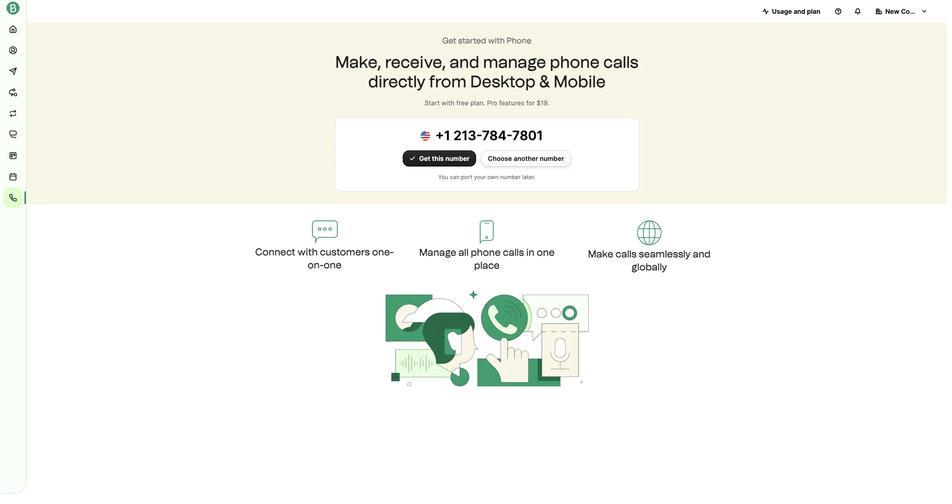 Task type: locate. For each thing, give the bounding box(es) containing it.
and inside make calls seamlessly and globally
[[693, 248, 711, 260]]

with
[[488, 36, 505, 45], [442, 99, 455, 107], [298, 246, 318, 258]]

and
[[794, 7, 805, 15], [450, 52, 479, 72], [693, 248, 711, 260]]

0 vertical spatial and
[[794, 7, 805, 15]]

0 horizontal spatial phone
[[471, 247, 501, 259]]

and inside button
[[794, 7, 805, 15]]

0 vertical spatial one
[[537, 247, 555, 259]]

plan
[[807, 7, 820, 15]]

2 horizontal spatial with
[[488, 36, 505, 45]]

phone
[[550, 52, 600, 72], [471, 247, 501, 259]]

0 horizontal spatial number
[[445, 155, 470, 163]]

get
[[442, 36, 456, 45], [419, 155, 430, 163]]

choose
[[488, 155, 512, 163]]

this
[[432, 155, 444, 163]]

1 vertical spatial get
[[419, 155, 430, 163]]

usage
[[772, 7, 792, 15]]

213-
[[454, 128, 482, 144]]

+1 213-784-7801
[[435, 128, 543, 144]]

later.
[[522, 174, 536, 181]]

number
[[445, 155, 470, 163], [540, 155, 564, 163], [500, 174, 521, 181]]

1 horizontal spatial phone
[[550, 52, 600, 72]]

and down "started"
[[450, 52, 479, 72]]

number right own
[[500, 174, 521, 181]]

2 vertical spatial with
[[298, 246, 318, 258]]

one down 'customers'
[[324, 259, 342, 271]]

1 horizontal spatial get
[[442, 36, 456, 45]]

get inside button
[[419, 155, 430, 163]]

get left this
[[419, 155, 430, 163]]

get this number
[[419, 155, 470, 163]]

phone inside make, receive, and manage phone calls directly from desktop & mobile
[[550, 52, 600, 72]]

directly
[[368, 72, 426, 91]]

with up on-
[[298, 246, 318, 258]]

plan.
[[470, 99, 485, 107]]

1 vertical spatial and
[[450, 52, 479, 72]]

features
[[499, 99, 524, 107]]

from
[[429, 72, 467, 91]]

0 horizontal spatial with
[[298, 246, 318, 258]]

and right seamlessly
[[693, 248, 711, 260]]

started
[[458, 36, 486, 45]]

number right another
[[540, 155, 564, 163]]

with inside connect with customers one- on-one
[[298, 246, 318, 258]]

&
[[539, 72, 550, 91]]

and inside make, receive, and manage phone calls directly from desktop & mobile
[[450, 52, 479, 72]]

customers
[[320, 246, 370, 258]]

pro
[[487, 99, 497, 107]]

in
[[526, 247, 535, 259]]

port
[[461, 174, 472, 181]]

with left the phone
[[488, 36, 505, 45]]

0 horizontal spatial one
[[324, 259, 342, 271]]

2 horizontal spatial and
[[794, 7, 805, 15]]

0 vertical spatial get
[[442, 36, 456, 45]]

number for get this number
[[445, 155, 470, 163]]

1 vertical spatial with
[[442, 99, 455, 107]]

one for on-
[[324, 259, 342, 271]]

you can port your own number later.
[[438, 174, 536, 181]]

one inside manage all phone calls in one place
[[537, 247, 555, 259]]

1 horizontal spatial and
[[693, 248, 711, 260]]

manage all phone calls in one place
[[419, 247, 555, 272]]

get for get started with phone
[[442, 36, 456, 45]]

1 horizontal spatial one
[[537, 247, 555, 259]]

you
[[438, 174, 448, 181]]

2 vertical spatial and
[[693, 248, 711, 260]]

usage and plan button
[[756, 3, 827, 19]]

get this number button
[[403, 151, 476, 167]]

start
[[425, 99, 440, 107]]

phone inside manage all phone calls in one place
[[471, 247, 501, 259]]

calls
[[603, 52, 639, 72], [503, 247, 524, 259], [616, 248, 637, 260]]

another
[[514, 155, 538, 163]]

2 horizontal spatial number
[[540, 155, 564, 163]]

0 vertical spatial phone
[[550, 52, 600, 72]]

with for plan.
[[442, 99, 455, 107]]

manage
[[483, 52, 546, 72]]

7801
[[512, 128, 543, 144]]

get left "started"
[[442, 36, 456, 45]]

make, receive, and manage phone calls directly from desktop & mobile
[[335, 52, 639, 91]]

own
[[487, 174, 499, 181]]

0 horizontal spatial get
[[419, 155, 430, 163]]

with left free
[[442, 99, 455, 107]]

0 vertical spatial with
[[488, 36, 505, 45]]

can
[[450, 174, 460, 181]]

and left plan
[[794, 7, 805, 15]]

all
[[459, 247, 469, 259]]

number up can
[[445, 155, 470, 163]]

0 horizontal spatial and
[[450, 52, 479, 72]]

company
[[901, 7, 931, 15]]

one
[[537, 247, 555, 259], [324, 259, 342, 271]]

1 horizontal spatial with
[[442, 99, 455, 107]]

1 vertical spatial phone
[[471, 247, 501, 259]]

one right in
[[537, 247, 555, 259]]

1 vertical spatial one
[[324, 259, 342, 271]]

one inside connect with customers one- on-one
[[324, 259, 342, 271]]

usage and plan
[[772, 7, 820, 15]]



Task type: vqa. For each thing, say whether or not it's contained in the screenshot.
and within Button
yes



Task type: describe. For each thing, give the bounding box(es) containing it.
784-
[[482, 128, 512, 144]]

connect with customers one- on-one
[[255, 246, 394, 271]]

make
[[588, 248, 613, 260]]

globally
[[632, 261, 667, 273]]

calls inside make, receive, and manage phone calls directly from desktop & mobile
[[603, 52, 639, 72]]

1 horizontal spatial number
[[500, 174, 521, 181]]

calls inside manage all phone calls in one place
[[503, 247, 524, 259]]

manage
[[419, 247, 456, 259]]

make calls seamlessly and globally
[[588, 248, 711, 273]]

desktop
[[470, 72, 536, 91]]

new company
[[885, 7, 931, 15]]

us image
[[421, 131, 435, 141]]

mobile
[[554, 72, 606, 91]]

one-
[[372, 246, 394, 258]]

on-
[[308, 259, 324, 271]]

choose another number
[[488, 155, 564, 163]]

with for one-
[[298, 246, 318, 258]]

get for get this number
[[419, 155, 430, 163]]

receive,
[[385, 52, 446, 72]]

phone
[[507, 36, 532, 45]]

make,
[[335, 52, 381, 72]]

connect
[[255, 246, 295, 258]]

for
[[526, 99, 535, 107]]

choose another number button
[[481, 151, 571, 167]]

get started with phone
[[442, 36, 532, 45]]

$19.
[[537, 99, 549, 107]]

your
[[474, 174, 486, 181]]

seamlessly
[[639, 248, 691, 260]]

place
[[474, 260, 500, 272]]

new company button
[[869, 3, 934, 19]]

+1
[[435, 128, 450, 144]]

free
[[456, 99, 469, 107]]

new
[[885, 7, 900, 15]]

calls inside make calls seamlessly and globally
[[616, 248, 637, 260]]

number for choose another number
[[540, 155, 564, 163]]

one for in
[[537, 247, 555, 259]]

start with free plan. pro features for $19.
[[425, 99, 549, 107]]



